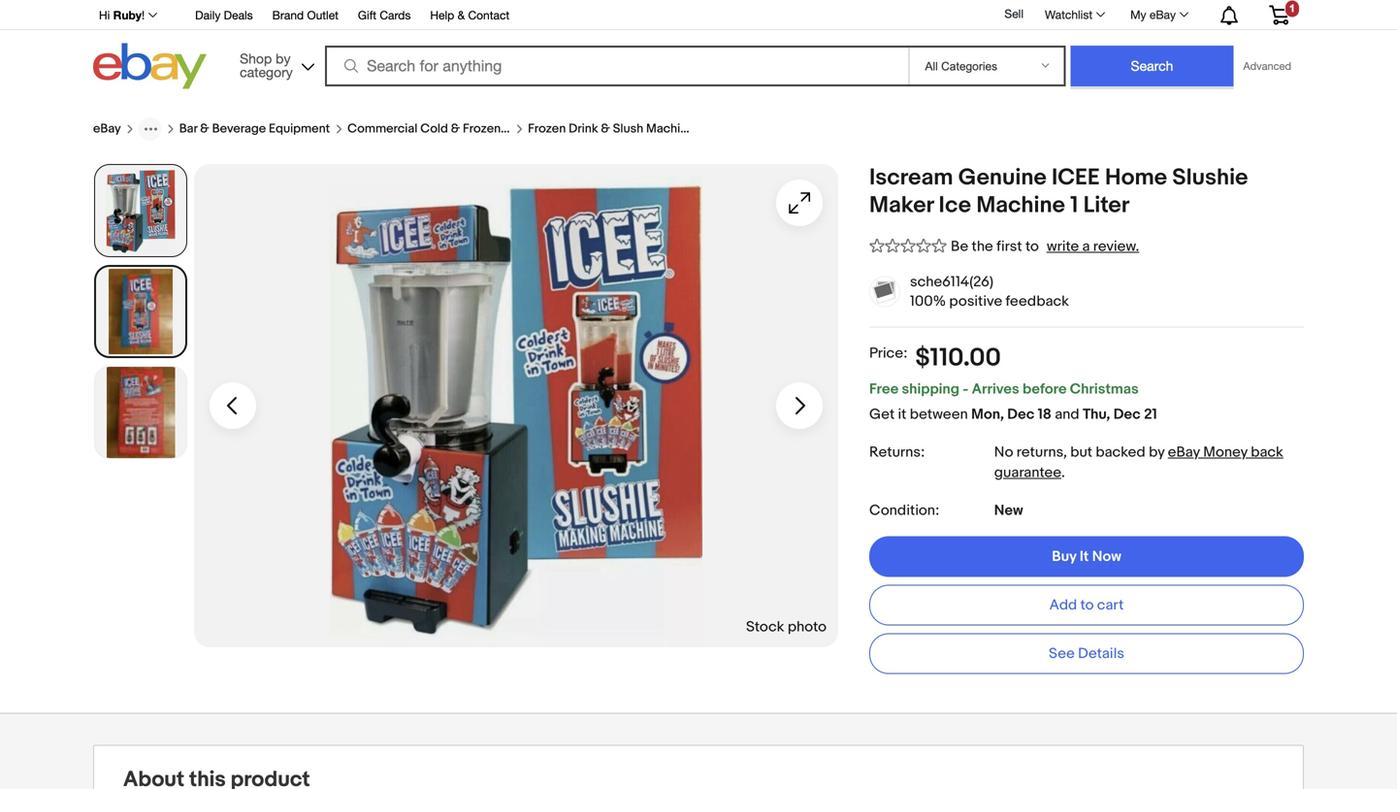 Task type: describe. For each thing, give the bounding box(es) containing it.
price: $110.00 free shipping - arrives before christmas get it between mon, dec 18 and thu, dec 21
[[870, 343, 1158, 423]]

write
[[1047, 238, 1079, 255]]

ebay for ebay
[[93, 121, 121, 136]]

guarantee
[[995, 464, 1062, 481]]

frozen drink & slush machines
[[528, 121, 701, 136]]

100%
[[910, 293, 946, 310]]

mon,
[[972, 406, 1005, 423]]

1 horizontal spatial stock photo image
[[194, 164, 839, 647]]

gift cards
[[358, 8, 411, 22]]

1 horizontal spatial to
[[1081, 596, 1094, 614]]

my
[[1131, 8, 1147, 21]]

new
[[995, 502, 1024, 519]]

thu,
[[1083, 406, 1111, 423]]

advanced
[[1244, 60, 1292, 72]]

shop
[[240, 50, 272, 66]]

help & contact
[[430, 8, 510, 22]]

21
[[1144, 406, 1158, 423]]

it
[[898, 406, 907, 423]]

no returns, but backed by
[[995, 444, 1168, 461]]

& inside account navigation
[[458, 8, 465, 22]]

frozen drink & slush machines link
[[528, 121, 701, 136]]

ebay money back guarantee
[[995, 444, 1284, 481]]

see details
[[1049, 645, 1125, 662]]

category
[[240, 64, 293, 80]]

returns,
[[1017, 444, 1068, 461]]

sche6114(26) 100% positive feedback
[[910, 273, 1070, 310]]

$110.00
[[916, 343, 1002, 373]]

account navigation
[[88, 0, 1305, 30]]

picture 1 of 2 image
[[96, 267, 185, 356]]

.
[[1062, 464, 1066, 481]]

liter
[[1084, 192, 1130, 219]]

brand outlet link
[[272, 5, 339, 27]]

1 inside account navigation
[[1290, 2, 1296, 14]]

equipment
[[269, 121, 330, 136]]

0 horizontal spatial stock photo image
[[95, 165, 186, 256]]

christmas
[[1070, 380, 1139, 398]]

brand outlet
[[272, 8, 339, 22]]

stock photo
[[746, 618, 827, 636]]

drink
[[569, 121, 598, 136]]

no
[[995, 444, 1014, 461]]

feedback
[[1006, 293, 1070, 310]]

ebay inside account navigation
[[1150, 8, 1176, 21]]

daily
[[195, 8, 221, 22]]

by inside $110.00 main content
[[1149, 444, 1165, 461]]

sell link
[[996, 7, 1033, 20]]

and
[[1055, 406, 1080, 423]]

gift
[[358, 8, 377, 22]]

see details link
[[870, 633, 1305, 674]]

but
[[1071, 444, 1093, 461]]

help & contact link
[[430, 5, 510, 27]]

my ebay
[[1131, 8, 1176, 21]]

be
[[951, 238, 969, 255]]

shipping
[[902, 380, 960, 398]]

help
[[430, 8, 455, 22]]

photo
[[788, 618, 827, 636]]

condition:
[[870, 502, 940, 519]]

advanced link
[[1234, 47, 1302, 85]]

machine
[[977, 192, 1066, 219]]

0 vertical spatial to
[[1026, 238, 1039, 255]]

back
[[1251, 444, 1284, 461]]

deals
[[224, 8, 253, 22]]

ice
[[939, 192, 972, 219]]

daily deals
[[195, 8, 253, 22]]

add to cart link
[[870, 585, 1305, 626]]

by inside shop by category
[[276, 50, 291, 66]]

price:
[[870, 345, 908, 362]]

add
[[1050, 596, 1078, 614]]

contact
[[468, 8, 510, 22]]

$110.00 main content
[[93, 94, 1305, 713]]

arrives
[[972, 380, 1020, 398]]

get
[[870, 406, 895, 423]]

watchlist
[[1045, 8, 1093, 21]]

daily deals link
[[195, 5, 253, 27]]

hi
[[99, 8, 110, 22]]

ebay money back guarantee link
[[995, 444, 1284, 481]]

picture 2 of 2 image
[[95, 367, 186, 458]]

machines
[[646, 121, 701, 136]]

bar & beverage equipment link
[[179, 121, 330, 136]]

shop by category banner
[[88, 0, 1305, 94]]

commercial cold & frozen beverage dispensers
[[348, 121, 625, 136]]

review.
[[1094, 238, 1140, 255]]

maker
[[870, 192, 934, 219]]

1 dec from the left
[[1008, 406, 1035, 423]]

!
[[142, 8, 145, 22]]

1 inside iscream genuine icee home slushie maker ice machine 1 liter
[[1071, 192, 1079, 219]]



Task type: vqa. For each thing, say whether or not it's contained in the screenshot.
Milgauss
no



Task type: locate. For each thing, give the bounding box(es) containing it.
icee
[[1052, 164, 1100, 192]]

1 beverage from the left
[[212, 121, 266, 136]]

1 horizontal spatial 1
[[1290, 2, 1296, 14]]

2 dec from the left
[[1114, 406, 1141, 423]]

1 horizontal spatial beverage
[[504, 121, 558, 136]]

add to cart
[[1050, 596, 1124, 614]]

to
[[1026, 238, 1039, 255], [1081, 596, 1094, 614]]

be the first to write a review.
[[951, 238, 1140, 255]]

frozen right cold
[[463, 121, 501, 136]]

Search for anything text field
[[328, 48, 905, 84]]

1 vertical spatial ebay
[[93, 121, 121, 136]]

a
[[1083, 238, 1090, 255]]

backed
[[1096, 444, 1146, 461]]

to left "cart"
[[1081, 596, 1094, 614]]

returns:
[[870, 444, 925, 461]]

by right 'backed'
[[1149, 444, 1165, 461]]

iscream
[[870, 164, 954, 192]]

1 left liter
[[1071, 192, 1079, 219]]

positive
[[950, 293, 1003, 310]]

ebay left the money at bottom right
[[1168, 444, 1201, 461]]

sell
[[1005, 7, 1024, 20]]

my ebay link
[[1120, 3, 1198, 26]]

free
[[870, 380, 899, 398]]

1 link
[[1258, 0, 1302, 28]]

to right first
[[1026, 238, 1039, 255]]

1 up advanced
[[1290, 2, 1296, 14]]

details
[[1078, 645, 1125, 662]]

home
[[1106, 164, 1168, 192]]

genuine
[[959, 164, 1047, 192]]

frozen
[[463, 121, 501, 136], [528, 121, 566, 136]]

between
[[910, 406, 968, 423]]

0 vertical spatial by
[[276, 50, 291, 66]]

dec left 21 at the right bottom of the page
[[1114, 406, 1141, 423]]

dispensers
[[561, 121, 625, 136]]

& right help
[[458, 8, 465, 22]]

watchlist link
[[1035, 3, 1114, 26]]

& right cold
[[451, 121, 460, 136]]

stock
[[746, 618, 785, 636]]

sche6114 100% positive feedback image
[[871, 277, 900, 306]]

beverage right bar
[[212, 121, 266, 136]]

slush
[[613, 121, 644, 136]]

0 horizontal spatial beverage
[[212, 121, 266, 136]]

hi ruby !
[[99, 8, 145, 22]]

buy
[[1052, 548, 1077, 565]]

by right shop
[[276, 50, 291, 66]]

bar & beverage equipment
[[179, 121, 330, 136]]

slushie
[[1173, 164, 1249, 192]]

1 horizontal spatial by
[[1149, 444, 1165, 461]]

cards
[[380, 8, 411, 22]]

&
[[458, 8, 465, 22], [200, 121, 209, 136], [451, 121, 460, 136], [601, 121, 610, 136]]

see
[[1049, 645, 1075, 662]]

2 frozen from the left
[[528, 121, 566, 136]]

commercial
[[348, 121, 418, 136]]

1
[[1290, 2, 1296, 14], [1071, 192, 1079, 219]]

ebay right the my
[[1150, 8, 1176, 21]]

shop by category button
[[231, 43, 318, 85]]

buy it now link
[[870, 536, 1305, 577]]

frozen left drink
[[528, 121, 566, 136]]

dec
[[1008, 406, 1035, 423], [1114, 406, 1141, 423]]

ebay link
[[93, 121, 121, 136]]

shop by category
[[240, 50, 293, 80]]

money
[[1204, 444, 1248, 461]]

cold
[[420, 121, 448, 136]]

& right drink
[[601, 121, 610, 136]]

none submit inside shop by category banner
[[1071, 46, 1234, 86]]

before
[[1023, 380, 1067, 398]]

beverage
[[212, 121, 266, 136], [504, 121, 558, 136]]

1 horizontal spatial dec
[[1114, 406, 1141, 423]]

it
[[1080, 548, 1089, 565]]

0 horizontal spatial by
[[276, 50, 291, 66]]

cart
[[1098, 596, 1124, 614]]

first
[[997, 238, 1023, 255]]

buy it now
[[1052, 548, 1122, 565]]

18
[[1038, 406, 1052, 423]]

ebay for ebay money back guarantee
[[1168, 444, 1201, 461]]

0 horizontal spatial dec
[[1008, 406, 1035, 423]]

0 vertical spatial 1
[[1290, 2, 1296, 14]]

ruby
[[113, 8, 142, 22]]

gift cards link
[[358, 5, 411, 27]]

brand
[[272, 8, 304, 22]]

0 horizontal spatial 1
[[1071, 192, 1079, 219]]

stock photo image
[[194, 164, 839, 647], [95, 165, 186, 256]]

1 vertical spatial by
[[1149, 444, 1165, 461]]

None submit
[[1071, 46, 1234, 86]]

1 horizontal spatial frozen
[[528, 121, 566, 136]]

write a review. link
[[1047, 238, 1140, 255]]

ebay left bar
[[93, 121, 121, 136]]

stock photo button
[[194, 164, 839, 647]]

dec left 18
[[1008, 406, 1035, 423]]

0 horizontal spatial to
[[1026, 238, 1039, 255]]

1 vertical spatial 1
[[1071, 192, 1079, 219]]

ebay
[[1150, 8, 1176, 21], [93, 121, 121, 136], [1168, 444, 1201, 461]]

be the first to write the review. image
[[870, 235, 947, 255]]

ebay inside ebay money back guarantee
[[1168, 444, 1201, 461]]

the
[[972, 238, 994, 255]]

0 vertical spatial ebay
[[1150, 8, 1176, 21]]

beverage left drink
[[504, 121, 558, 136]]

0 horizontal spatial frozen
[[463, 121, 501, 136]]

sche6114(26)
[[910, 273, 994, 291]]

& right bar
[[200, 121, 209, 136]]

now
[[1093, 548, 1122, 565]]

-
[[963, 380, 969, 398]]

bar
[[179, 121, 197, 136]]

iscream genuine icee home slushie maker ice machine 1 liter
[[870, 164, 1249, 219]]

2 vertical spatial ebay
[[1168, 444, 1201, 461]]

outlet
[[307, 8, 339, 22]]

1 vertical spatial to
[[1081, 596, 1094, 614]]

2 beverage from the left
[[504, 121, 558, 136]]

1 frozen from the left
[[463, 121, 501, 136]]



